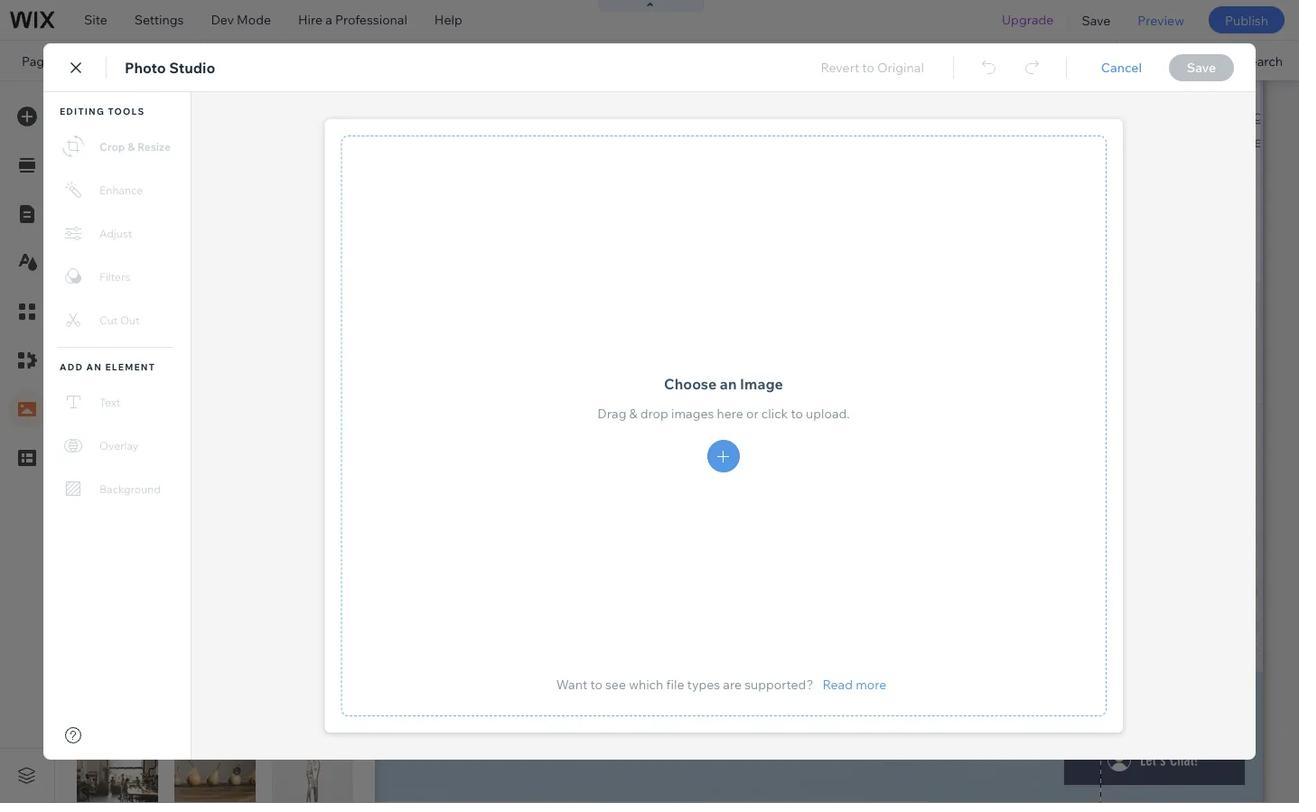 Task type: describe. For each thing, give the bounding box(es) containing it.
your
[[122, 229, 149, 244]]

photo studio edit and enhance your images
[[173, 403, 304, 456]]

site
[[84, 12, 107, 28]]

save button
[[1068, 0, 1124, 40]]

upgrade
[[1002, 12, 1054, 28]]

settings
[[134, 12, 184, 28]]

hire
[[298, 12, 323, 28]]

0 vertical spatial and
[[149, 338, 172, 354]]

0 horizontal spatial edit
[[77, 338, 100, 354]]

your inside video maker create your own videos
[[215, 537, 241, 553]]

studio
[[214, 403, 256, 420]]

professional
[[335, 12, 407, 28]]

your inside "photo studio edit and enhance your images"
[[277, 425, 304, 440]]

are
[[112, 146, 131, 162]]

publish
[[1225, 12, 1269, 28]]

dev
[[211, 12, 234, 28]]

enhance
[[224, 425, 274, 440]]

images
[[103, 338, 147, 354]]

and inside "photo studio edit and enhance your images"
[[199, 425, 221, 440]]

what are you looking for?
[[78, 146, 229, 162]]

tools button
[[1118, 41, 1203, 80]]

100% button
[[1043, 41, 1117, 80]]

maker
[[213, 515, 253, 532]]

what
[[78, 146, 110, 162]]

search
[[1242, 53, 1283, 68]]

100%
[[1072, 53, 1104, 68]]



Task type: locate. For each thing, give the bounding box(es) containing it.
publish button
[[1209, 6, 1285, 33]]

images
[[173, 440, 215, 456]]

and
[[149, 338, 172, 354], [199, 425, 221, 440]]

1 vertical spatial and
[[199, 425, 221, 440]]

edit inside "photo studio edit and enhance your images"
[[173, 425, 196, 440]]

edit
[[77, 338, 100, 354], [173, 425, 196, 440]]

0 horizontal spatial your
[[215, 537, 241, 553]]

0 vertical spatial your
[[277, 425, 304, 440]]

preview
[[1138, 12, 1184, 28]]

1 horizontal spatial edit
[[173, 425, 196, 440]]

hire a professional
[[298, 12, 407, 28]]

you
[[134, 146, 155, 162]]

videos
[[272, 537, 311, 553]]

tools
[[1155, 53, 1187, 68]]

e.g. business, fashion, fitness field
[[111, 173, 332, 191]]

dev mode
[[211, 12, 271, 28]]

media right your
[[152, 229, 188, 244]]

your down maker
[[215, 537, 241, 553]]

edit down photo
[[173, 425, 196, 440]]

own
[[244, 537, 269, 553]]

help
[[434, 12, 462, 28]]

1 horizontal spatial your
[[277, 425, 304, 440]]

0 vertical spatial media
[[77, 98, 120, 117]]

create
[[173, 537, 212, 553]]

a
[[326, 12, 332, 28]]

edit images and videos
[[77, 338, 215, 354]]

1 vertical spatial media
[[152, 229, 188, 244]]

0 horizontal spatial media
[[77, 98, 120, 117]]

and down photo
[[199, 425, 221, 440]]

media
[[77, 98, 120, 117], [152, 229, 188, 244]]

1 vertical spatial edit
[[173, 425, 196, 440]]

and left videos
[[149, 338, 172, 354]]

0 horizontal spatial and
[[149, 338, 172, 354]]

video
[[173, 515, 210, 532]]

mode
[[237, 12, 271, 28]]

preview button
[[1124, 0, 1198, 40]]

home
[[68, 53, 104, 68]]

1 horizontal spatial and
[[199, 425, 221, 440]]

media up what
[[77, 98, 120, 117]]

upload your media
[[77, 229, 188, 244]]

your
[[277, 425, 304, 440], [215, 537, 241, 553]]

1 horizontal spatial media
[[152, 229, 188, 244]]

videos
[[175, 338, 215, 354]]

save
[[1082, 12, 1111, 28]]

search button
[[1204, 41, 1299, 80]]

edit left images
[[77, 338, 100, 354]]

looking
[[158, 146, 202, 162]]

your right the enhance
[[277, 425, 304, 440]]

1 vertical spatial your
[[215, 537, 241, 553]]

photo
[[173, 403, 211, 420]]

upload
[[77, 229, 119, 244]]

0 vertical spatial edit
[[77, 338, 100, 354]]

video maker create your own videos
[[173, 515, 311, 553]]

for?
[[205, 146, 229, 162]]



Task type: vqa. For each thing, say whether or not it's contained in the screenshot.
ABOUT
no



